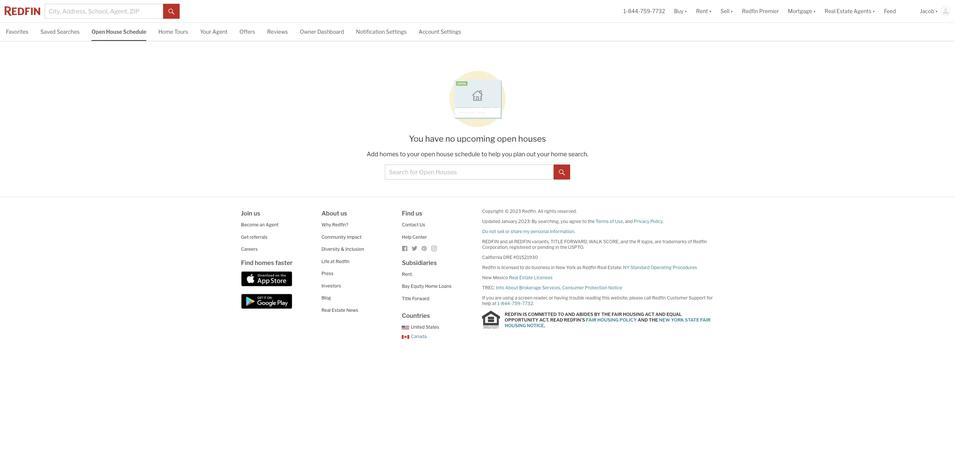 Task type: locate. For each thing, give the bounding box(es) containing it.
sell
[[497, 229, 504, 235]]

estate left news at the bottom left of the page
[[332, 308, 345, 313]]

0 horizontal spatial estate
[[332, 308, 345, 313]]

1 vertical spatial 1-
[[497, 301, 501, 307]]

why redfin? button
[[322, 222, 348, 228]]

5 ▾ from the left
[[873, 8, 875, 14]]

7732 left the buy
[[652, 8, 665, 14]]

fair inside the 'new york state fair housing notice'
[[700, 317, 711, 323]]

▾ right the buy
[[685, 8, 687, 14]]

redfin premier
[[742, 8, 779, 14]]

1 vertical spatial submit search image
[[559, 170, 565, 176]]

at right if
[[492, 301, 497, 307]]

0 horizontal spatial new
[[482, 275, 492, 281]]

▾ for mortgage ▾
[[813, 8, 816, 14]]

sell ▾ button
[[716, 0, 738, 23]]

owner dashboard link
[[300, 23, 344, 40]]

2 horizontal spatial fair
[[700, 317, 711, 323]]

redfin inside redfin is committed to and abides by the fair housing act and equal opportunity act. read redfin's
[[505, 312, 522, 317]]

1 horizontal spatial your
[[537, 151, 550, 158]]

▾ for rent ▾
[[709, 8, 712, 14]]

0 horizontal spatial home
[[158, 29, 173, 35]]

my
[[523, 229, 530, 235]]

mortgage
[[788, 8, 812, 14]]

the
[[602, 312, 611, 317], [649, 317, 658, 323]]

1 vertical spatial at
[[492, 301, 497, 307]]

estate down do
[[519, 275, 533, 281]]

0 horizontal spatial 7732
[[522, 301, 533, 307]]

to right the agree
[[582, 219, 587, 224]]

in inside redfin and all redfin variants, title forward, walk score, and the r logos, are trademarks of redfin corporation, registered or pending in the uspto.
[[556, 245, 559, 250]]

redfin right call
[[652, 295, 666, 301]]

open down have
[[421, 151, 435, 158]]

operating
[[651, 265, 672, 271]]

1 vertical spatial find
[[241, 260, 254, 267]]

©
[[505, 209, 509, 214]]

0 vertical spatial 759-
[[640, 8, 652, 14]]

7732 for 1-844-759-7732 .
[[522, 301, 533, 307]]

estate inside dropdown button
[[837, 8, 853, 14]]

you right if
[[486, 295, 494, 301]]

1-844-759-7732 link up is
[[497, 301, 533, 307]]

the left terms
[[588, 219, 595, 224]]

licenses
[[534, 275, 553, 281]]

1 horizontal spatial settings
[[441, 29, 461, 35]]

real estate licenses link
[[509, 275, 553, 281]]

registered
[[510, 245, 531, 250]]

, up having
[[560, 285, 561, 291]]

1 horizontal spatial open
[[497, 134, 517, 144]]

0 vertical spatial agent
[[212, 29, 228, 35]]

by
[[532, 219, 537, 224]]

equity
[[411, 284, 424, 289]]

and right the policy in the right bottom of the page
[[638, 317, 648, 323]]

redfin left premier
[[742, 8, 758, 14]]

the left new in the right bottom of the page
[[649, 317, 658, 323]]

2 horizontal spatial housing
[[623, 312, 644, 317]]

subsidiaries
[[402, 260, 437, 267]]

2 horizontal spatial estate
[[837, 8, 853, 14]]

about up using
[[505, 285, 518, 291]]

. down the agree
[[574, 229, 575, 235]]

reviews link
[[267, 23, 288, 40]]

dashboard
[[317, 29, 344, 35]]

2 your from the left
[[537, 151, 550, 158]]

or inside redfin and all redfin variants, title forward, walk score, and the r logos, are trademarks of redfin corporation, registered or pending in the uspto.
[[532, 245, 537, 250]]

1 horizontal spatial 759-
[[640, 8, 652, 14]]

buy
[[674, 8, 684, 14]]

careers button
[[241, 247, 258, 252]]

1 horizontal spatial fair
[[612, 312, 622, 317]]

759- for 1-844-759-7732 .
[[512, 301, 522, 307]]

settings right account
[[441, 29, 461, 35]]

redfin facebook image
[[402, 246, 408, 252]]

1 horizontal spatial 844-
[[628, 8, 640, 14]]

&
[[341, 247, 344, 252]]

0 vertical spatial about
[[322, 210, 339, 217]]

new york state fair housing notice
[[505, 317, 711, 329]]

home left tours on the top
[[158, 29, 173, 35]]

0 vertical spatial find
[[402, 210, 414, 217]]

redfin down "1-844-759-7732 ."
[[505, 312, 522, 317]]

us
[[420, 222, 425, 228]]

0 horizontal spatial the
[[602, 312, 611, 317]]

City, Address, School, Agent, ZIP search field
[[45, 4, 163, 19]]

and right 'act'
[[656, 312, 666, 317]]

0 horizontal spatial find
[[241, 260, 254, 267]]

and
[[625, 219, 633, 224], [500, 239, 508, 245], [621, 239, 628, 245]]

diversity & inclusion
[[322, 247, 364, 252]]

committed
[[528, 312, 557, 317]]

in right pending
[[556, 245, 559, 250]]

agree
[[569, 219, 581, 224]]

home left "loans"
[[425, 284, 438, 289]]

notice
[[608, 285, 622, 291]]

redfin twitter image
[[412, 246, 418, 252]]

1 vertical spatial or
[[532, 245, 537, 250]]

▾ for buy ▾
[[685, 8, 687, 14]]

to right schedule
[[481, 151, 487, 158]]

0 horizontal spatial ,
[[560, 285, 561, 291]]

states
[[426, 325, 439, 330]]

and right 'score,'
[[621, 239, 628, 245]]

1 horizontal spatial homes
[[380, 151, 399, 158]]

, left privacy
[[623, 219, 624, 224]]

0 vertical spatial or
[[505, 229, 510, 235]]

of right trademarks
[[688, 239, 692, 245]]

▾ right rent at right top
[[709, 8, 712, 14]]

1 horizontal spatial in
[[556, 245, 559, 250]]

open house schedule link
[[92, 23, 146, 40]]

home
[[158, 29, 173, 35], [425, 284, 438, 289]]

us right join in the top of the page
[[254, 210, 260, 217]]

forward,
[[564, 239, 588, 245]]

1-844-759-7732 link left the buy
[[624, 8, 665, 14]]

about up why
[[322, 210, 339, 217]]

united
[[411, 325, 425, 330]]

1 horizontal spatial you
[[502, 151, 512, 158]]

real right mortgage ▾
[[825, 8, 836, 14]]

agent inside your agent link
[[212, 29, 228, 35]]

at
[[330, 259, 335, 264], [492, 301, 497, 307]]

redfin.
[[522, 209, 537, 214]]

0 vertical spatial at
[[330, 259, 335, 264]]

the
[[588, 219, 595, 224], [629, 239, 636, 245], [560, 245, 567, 250]]

to
[[558, 312, 564, 317]]

of inside redfin and all redfin variants, title forward, walk score, and the r logos, are trademarks of redfin corporation, registered or pending in the uspto.
[[688, 239, 692, 245]]

are right logos,
[[655, 239, 662, 245]]

1 vertical spatial you
[[561, 219, 568, 224]]

0 horizontal spatial 1-
[[497, 301, 501, 307]]

1 horizontal spatial housing
[[598, 317, 619, 323]]

your
[[200, 29, 211, 35]]

1 horizontal spatial submit search image
[[559, 170, 565, 176]]

rent ▾ button
[[692, 0, 716, 23]]

2 vertical spatial or
[[549, 295, 553, 301]]

2 vertical spatial estate
[[332, 308, 345, 313]]

or
[[505, 229, 510, 235], [532, 245, 537, 250], [549, 295, 553, 301]]

2 vertical spatial you
[[486, 295, 494, 301]]

find down careers
[[241, 260, 254, 267]]

1 horizontal spatial 1-
[[624, 8, 628, 14]]

rights
[[544, 209, 556, 214]]

Search for Open Houses search field
[[385, 165, 554, 180]]

or right sell
[[505, 229, 510, 235]]

estate left agents
[[837, 8, 853, 14]]

4 ▾ from the left
[[813, 8, 816, 14]]

the inside redfin is committed to and abides by the fair housing act and equal opportunity act. read redfin's
[[602, 312, 611, 317]]

0 vertical spatial new
[[556, 265, 565, 271]]

new up trec:
[[482, 275, 492, 281]]

referrals
[[250, 234, 268, 240]]

1 horizontal spatial about
[[505, 285, 518, 291]]

0 horizontal spatial you
[[486, 295, 494, 301]]

1 horizontal spatial at
[[492, 301, 497, 307]]

0 horizontal spatial in
[[551, 265, 555, 271]]

to right add
[[400, 151, 406, 158]]

1 horizontal spatial the
[[649, 317, 658, 323]]

1 vertical spatial agent
[[266, 222, 279, 228]]

▾ right jacob
[[936, 8, 938, 14]]

▾ right sell
[[731, 8, 733, 14]]

1 vertical spatial estate
[[519, 275, 533, 281]]

help down trec:
[[482, 301, 491, 307]]

agents
[[854, 8, 872, 14]]

of
[[610, 219, 614, 224], [688, 239, 692, 245]]

1 horizontal spatial new
[[556, 265, 565, 271]]

0 horizontal spatial 759-
[[512, 301, 522, 307]]

having
[[554, 295, 568, 301]]

are
[[655, 239, 662, 245], [495, 295, 502, 301]]

redfin right the as
[[583, 265, 596, 271]]

rent ▾
[[696, 8, 712, 14]]

sell
[[721, 8, 730, 14]]

1 vertical spatial open
[[421, 151, 435, 158]]

0 vertical spatial estate
[[837, 8, 853, 14]]

6 ▾ from the left
[[936, 8, 938, 14]]

2 us from the left
[[341, 210, 347, 217]]

redfin inside if you are using a screen reader, or having trouble reading this website, please call redfin customer support for help at
[[652, 295, 666, 301]]

1 your from the left
[[407, 151, 420, 158]]

you up information
[[561, 219, 568, 224]]

and right the to
[[565, 312, 575, 317]]

2023:
[[518, 219, 531, 224]]

0 vertical spatial 844-
[[628, 8, 640, 14]]

new left york
[[556, 265, 565, 271]]

us up the redfin?
[[341, 210, 347, 217]]

0 horizontal spatial or
[[505, 229, 510, 235]]

0 horizontal spatial homes
[[255, 260, 274, 267]]

redfin and all redfin variants, title forward, walk score, and the r logos, are trademarks of redfin corporation, registered or pending in the uspto.
[[482, 239, 707, 250]]

notice
[[527, 323, 544, 329]]

redfin right trademarks
[[693, 239, 707, 245]]

the left r
[[629, 239, 636, 245]]

0 horizontal spatial are
[[495, 295, 502, 301]]

0 horizontal spatial at
[[330, 259, 335, 264]]

0 vertical spatial 1-
[[624, 8, 628, 14]]

submit search image up home tours link
[[168, 9, 174, 15]]

agent
[[212, 29, 228, 35], [266, 222, 279, 228]]

1 us from the left
[[254, 210, 260, 217]]

homes right add
[[380, 151, 399, 158]]

0 horizontal spatial and
[[565, 312, 575, 317]]

.
[[663, 219, 664, 224], [574, 229, 575, 235], [533, 301, 534, 307], [544, 323, 545, 329]]

real inside dropdown button
[[825, 8, 836, 14]]

become
[[241, 222, 259, 228]]

1 vertical spatial help
[[482, 301, 491, 307]]

find for find homes faster
[[241, 260, 254, 267]]

1 ▾ from the left
[[685, 8, 687, 14]]

find up contact
[[402, 210, 414, 217]]

redfin pinterest image
[[421, 246, 427, 252]]

0 vertical spatial ,
[[623, 219, 624, 224]]

and right the use
[[625, 219, 633, 224]]

your right out
[[537, 151, 550, 158]]

fair housing policy and the
[[586, 317, 659, 323]]

2 horizontal spatial or
[[549, 295, 553, 301]]

or left pending
[[532, 245, 537, 250]]

your down 'you'
[[407, 151, 420, 158]]

you
[[409, 134, 423, 144]]

0 vertical spatial 7732
[[652, 8, 665, 14]]

info about brokerage services link
[[496, 285, 560, 291]]

diversity & inclusion button
[[322, 247, 364, 252]]

mortgage ▾ button
[[784, 0, 820, 23]]

0 horizontal spatial submit search image
[[168, 9, 174, 15]]

or down services
[[549, 295, 553, 301]]

7732 up is
[[522, 301, 533, 307]]

real left estate.
[[597, 265, 607, 271]]

do
[[482, 229, 488, 235]]

at right life
[[330, 259, 335, 264]]

estate for agents
[[837, 8, 853, 14]]

at inside if you are using a screen reader, or having trouble reading this website, please call redfin customer support for help at
[[492, 301, 497, 307]]

0 vertical spatial in
[[556, 245, 559, 250]]

agent right an at the left of the page
[[266, 222, 279, 228]]

an
[[260, 222, 265, 228]]

submit search image down the home
[[559, 170, 565, 176]]

submit search image
[[168, 9, 174, 15], [559, 170, 565, 176]]

notification settings
[[356, 29, 407, 35]]

▾ right agents
[[873, 8, 875, 14]]

add homes to your open house schedule to help you plan out your home search.
[[367, 151, 589, 158]]

homes up download the redfin app on the apple app store image
[[255, 260, 274, 267]]

ny
[[623, 265, 630, 271]]

open up plan
[[497, 134, 517, 144]]

you left plan
[[502, 151, 512, 158]]

open for your
[[421, 151, 435, 158]]

real down licensed
[[509, 275, 518, 281]]

1 vertical spatial in
[[551, 265, 555, 271]]

loans
[[439, 284, 452, 289]]

your agent link
[[200, 23, 228, 40]]

1 vertical spatial 759-
[[512, 301, 522, 307]]

are left using
[[495, 295, 502, 301]]

are inside if you are using a screen reader, or having trouble reading this website, please call redfin customer support for help at
[[495, 295, 502, 301]]

in right business
[[551, 265, 555, 271]]

1 vertical spatial 7732
[[522, 301, 533, 307]]

redfin down not
[[482, 239, 499, 245]]

account settings link
[[419, 23, 461, 40]]

the left uspto.
[[560, 245, 567, 250]]

3 ▾ from the left
[[731, 8, 733, 14]]

0 horizontal spatial agent
[[212, 29, 228, 35]]

equal housing opportunity image
[[482, 311, 500, 329]]

0 horizontal spatial your
[[407, 151, 420, 158]]

1 horizontal spatial or
[[532, 245, 537, 250]]

3 us from the left
[[416, 210, 422, 217]]

0 horizontal spatial open
[[421, 151, 435, 158]]

2 settings from the left
[[441, 29, 461, 35]]

agent right your
[[212, 29, 228, 35]]

real
[[825, 8, 836, 14], [597, 265, 607, 271], [509, 275, 518, 281], [322, 308, 331, 313]]

are inside redfin and all redfin variants, title forward, walk score, and the r logos, are trademarks of redfin corporation, registered or pending in the uspto.
[[655, 239, 662, 245]]

1 vertical spatial 1-844-759-7732 link
[[497, 301, 533, 307]]

redfin is licensed to do business in new york as redfin real estate. ny standard operating procedures
[[482, 265, 697, 271]]

1 vertical spatial of
[[688, 239, 692, 245]]

1 vertical spatial are
[[495, 295, 502, 301]]

real estate agents ▾ button
[[820, 0, 880, 23]]

2 horizontal spatial us
[[416, 210, 422, 217]]

844- for 1-844-759-7732 .
[[501, 301, 512, 307]]

redfin inside button
[[742, 8, 758, 14]]

0 vertical spatial homes
[[380, 151, 399, 158]]

0 vertical spatial 1-844-759-7732 link
[[624, 8, 665, 14]]

abides
[[576, 312, 593, 317]]

1 horizontal spatial home
[[425, 284, 438, 289]]

help down you have no upcoming open houses
[[489, 151, 501, 158]]

contact us
[[402, 222, 425, 228]]

out
[[527, 151, 536, 158]]

▾ right mortgage
[[813, 8, 816, 14]]

or inside if you are using a screen reader, or having trouble reading this website, please call redfin customer support for help at
[[549, 295, 553, 301]]

0 horizontal spatial housing
[[505, 323, 526, 329]]

redfin down my
[[514, 239, 531, 245]]

life at redfin button
[[322, 259, 350, 264]]

0 horizontal spatial 1-844-759-7732 link
[[497, 301, 533, 307]]

0 vertical spatial of
[[610, 219, 614, 224]]

diversity
[[322, 247, 340, 252]]

and
[[565, 312, 575, 317], [656, 312, 666, 317], [638, 317, 648, 323]]

settings for account settings
[[441, 29, 461, 35]]

2 ▾ from the left
[[709, 8, 712, 14]]

us for about us
[[341, 210, 347, 217]]

redfin inside redfin and all redfin variants, title forward, walk score, and the r logos, are trademarks of redfin corporation, registered or pending in the uspto.
[[693, 239, 707, 245]]

california
[[482, 255, 502, 260]]

. down committed
[[544, 323, 545, 329]]

2023
[[510, 209, 521, 214]]

of left the use
[[610, 219, 614, 224]]

reading
[[585, 295, 601, 301]]

1 settings from the left
[[386, 29, 407, 35]]

1 horizontal spatial us
[[341, 210, 347, 217]]

all
[[509, 239, 513, 245]]

1 horizontal spatial the
[[588, 219, 595, 224]]

the right by on the bottom of the page
[[602, 312, 611, 317]]

0 horizontal spatial settings
[[386, 29, 407, 35]]

1 horizontal spatial are
[[655, 239, 662, 245]]

favorites link
[[6, 23, 28, 40]]

redfin down &
[[336, 259, 350, 264]]

us up us at the left of page
[[416, 210, 422, 217]]

0 vertical spatial are
[[655, 239, 662, 245]]

settings right 'notification'
[[386, 29, 407, 35]]

housing inside the 'new york state fair housing notice'
[[505, 323, 526, 329]]



Task type: describe. For each thing, give the bounding box(es) containing it.
saved searches
[[40, 29, 80, 35]]

▾ for jacob ▾
[[936, 8, 938, 14]]

about us
[[322, 210, 347, 217]]

0 vertical spatial you
[[502, 151, 512, 158]]

redfin premier button
[[738, 0, 784, 23]]

feed button
[[880, 0, 916, 23]]

fair inside redfin is committed to and abides by the fair housing act and equal opportunity act. read redfin's
[[612, 312, 622, 317]]

rent
[[696, 8, 708, 14]]

redfin instagram image
[[431, 246, 437, 252]]

walk
[[589, 239, 602, 245]]

customer
[[667, 295, 688, 301]]

find homes faster
[[241, 260, 293, 267]]

real estate agents ▾ link
[[825, 0, 875, 23]]

us for join us
[[254, 210, 260, 217]]

7732 for 1-844-759-7732
[[652, 8, 665, 14]]

help center
[[402, 234, 427, 240]]

download the redfin app on the apple app store image
[[241, 272, 292, 287]]

reader,
[[534, 295, 548, 301]]

owner
[[300, 29, 316, 35]]

do not sell or share my personal information link
[[482, 229, 574, 235]]

why
[[322, 222, 331, 228]]

favorites
[[6, 29, 28, 35]]

you inside if you are using a screen reader, or having trouble reading this website, please call redfin customer support for help at
[[486, 295, 494, 301]]

1- for 1-844-759-7732 .
[[497, 301, 501, 307]]

have
[[425, 134, 444, 144]]

r
[[637, 239, 641, 245]]

trademarks
[[663, 239, 687, 245]]

download the redfin app from the google play store image
[[241, 294, 292, 309]]

privacy
[[634, 219, 650, 224]]

by
[[594, 312, 601, 317]]

open house schedule
[[92, 29, 146, 35]]

all
[[538, 209, 543, 214]]

homes for add
[[380, 151, 399, 158]]

notification
[[356, 29, 385, 35]]

account
[[419, 29, 440, 35]]

press
[[322, 271, 334, 277]]

▾ for sell ▾
[[731, 8, 733, 14]]

0 horizontal spatial about
[[322, 210, 339, 217]]

canadian flag image
[[402, 335, 409, 339]]

0 horizontal spatial the
[[560, 245, 567, 250]]

us for find us
[[416, 210, 422, 217]]

1 horizontal spatial and
[[638, 317, 648, 323]]

1 vertical spatial home
[[425, 284, 438, 289]]

copyright:
[[482, 209, 504, 214]]

dre
[[503, 255, 513, 260]]

1 horizontal spatial estate
[[519, 275, 533, 281]]

no
[[445, 134, 455, 144]]

1- for 1-844-759-7732
[[624, 8, 628, 14]]

trouble
[[569, 295, 584, 301]]

1-844-759-7732 .
[[497, 301, 534, 307]]

new
[[659, 317, 670, 323]]

buy ▾ button
[[670, 0, 692, 23]]

trec:
[[482, 285, 495, 291]]

844- for 1-844-759-7732
[[628, 8, 640, 14]]

redfin's
[[564, 317, 585, 323]]

use
[[615, 219, 623, 224]]

protection
[[585, 285, 607, 291]]

redfin for is
[[505, 312, 522, 317]]

help center button
[[402, 234, 427, 240]]

2 horizontal spatial you
[[561, 219, 568, 224]]

redfin for and
[[482, 239, 499, 245]]

. right screen
[[533, 301, 534, 307]]

call
[[644, 295, 651, 301]]

1 vertical spatial about
[[505, 285, 518, 291]]

blog button
[[322, 295, 331, 301]]

2 horizontal spatial and
[[656, 312, 666, 317]]

open for upcoming
[[497, 134, 517, 144]]

find for find us
[[402, 210, 414, 217]]

is
[[497, 265, 501, 271]]

to left do
[[520, 265, 524, 271]]

this
[[602, 295, 610, 301]]

share
[[511, 229, 522, 235]]

life
[[322, 259, 330, 264]]

not
[[489, 229, 496, 235]]

0 vertical spatial submit search image
[[168, 9, 174, 15]]

1 horizontal spatial agent
[[266, 222, 279, 228]]

terms
[[596, 219, 609, 224]]

plan
[[513, 151, 525, 158]]

rent.
[[402, 272, 413, 277]]

procedures
[[673, 265, 697, 271]]

info
[[496, 285, 504, 291]]

homes for find
[[255, 260, 274, 267]]

0 vertical spatial help
[[489, 151, 501, 158]]

you have no upcoming open houses
[[409, 134, 546, 144]]

website,
[[611, 295, 628, 301]]

licensed
[[501, 265, 519, 271]]

housing inside redfin is committed to and abides by the fair housing act and equal opportunity act. read redfin's
[[623, 312, 644, 317]]

act.
[[539, 317, 549, 323]]

inclusion
[[345, 247, 364, 252]]

real estate agents ▾
[[825, 8, 875, 14]]

mexico
[[493, 275, 508, 281]]

redfin is committed to and abides by the fair housing act and equal opportunity act. read redfin's
[[505, 312, 682, 323]]

if you are using a screen reader, or having trouble reading this website, please call redfin customer support for help at
[[482, 295, 713, 307]]

press button
[[322, 271, 334, 277]]

bay equity home loans
[[402, 284, 452, 289]]

if
[[482, 295, 485, 301]]

real down the "blog" button
[[322, 308, 331, 313]]

1-844-759-7732
[[624, 8, 665, 14]]

january
[[501, 219, 518, 224]]

do
[[525, 265, 531, 271]]

new mexico real estate licenses
[[482, 275, 553, 281]]

community impact button
[[322, 234, 362, 240]]

settings for notification settings
[[386, 29, 407, 35]]

california dre #01521930
[[482, 255, 538, 260]]

help inside if you are using a screen reader, or having trouble reading this website, please call redfin customer support for help at
[[482, 301, 491, 307]]

tours
[[174, 29, 188, 35]]

2 horizontal spatial the
[[629, 239, 636, 245]]

rent. button
[[402, 272, 413, 277]]

1 vertical spatial ,
[[560, 285, 561, 291]]

. right privacy
[[663, 219, 664, 224]]

get referrals button
[[241, 234, 268, 240]]

find us
[[402, 210, 422, 217]]

community impact
[[322, 234, 362, 240]]

real estate news
[[322, 308, 358, 313]]

redfin left is
[[482, 265, 496, 271]]

0 horizontal spatial fair
[[586, 317, 597, 323]]

updated
[[482, 219, 500, 224]]

us flag image
[[402, 326, 409, 330]]

mortgage ▾ button
[[788, 0, 816, 23]]

uspto.
[[568, 245, 584, 250]]

is
[[523, 312, 527, 317]]

1 vertical spatial new
[[482, 275, 492, 281]]

careers
[[241, 247, 258, 252]]

and left the all
[[500, 239, 508, 245]]

1 horizontal spatial ,
[[623, 219, 624, 224]]

jacob
[[920, 8, 934, 14]]

feed
[[884, 8, 896, 14]]

759- for 1-844-759-7732
[[640, 8, 652, 14]]

estate for news
[[332, 308, 345, 313]]

become an agent
[[241, 222, 279, 228]]

houses
[[518, 134, 546, 144]]

get referrals
[[241, 234, 268, 240]]

terms of use link
[[596, 219, 623, 224]]

sell ▾ button
[[721, 0, 733, 23]]



Task type: vqa. For each thing, say whether or not it's contained in the screenshot.
998K
no



